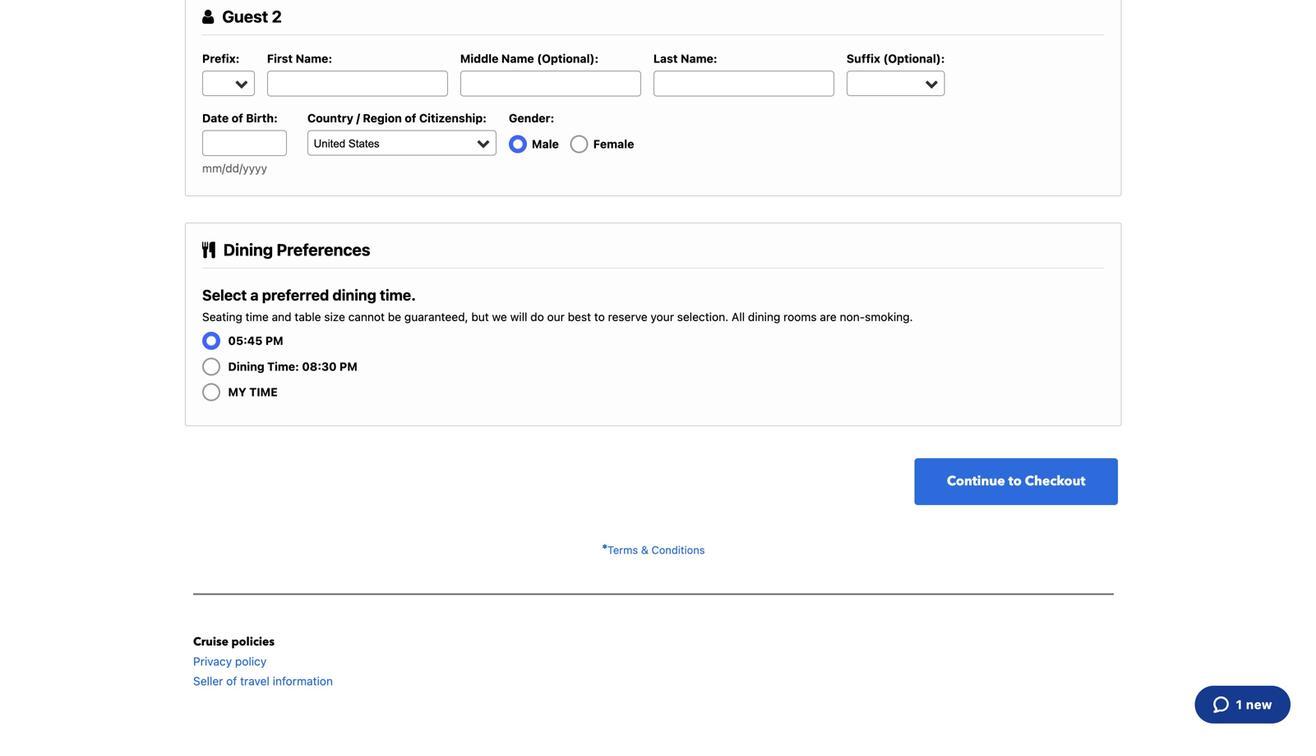 Task type: locate. For each thing, give the bounding box(es) containing it.
1 vertical spatial dining
[[228, 360, 264, 374]]

name: for first name:
[[296, 52, 332, 65]]

policy
[[235, 655, 267, 669]]

(optional): right suffix
[[883, 52, 945, 65]]

1 name: from the left
[[296, 52, 332, 65]]

cannot
[[348, 310, 385, 324]]

name:
[[296, 52, 332, 65], [681, 52, 717, 65]]

1 (optional): from the left
[[537, 52, 599, 65]]

dining
[[223, 240, 273, 259], [228, 360, 264, 374]]

cruise policies privacy policy seller of travel information
[[193, 635, 333, 689]]

best
[[568, 310, 591, 324]]

prefix:
[[202, 52, 240, 65]]

terms
[[608, 544, 638, 557]]

0 vertical spatial dining
[[223, 240, 273, 259]]

country / region of citizenship:
[[307, 112, 487, 125]]

do
[[530, 310, 544, 324]]

to inside select a preferred dining time. seating time and table size cannot be guaranteed, but we will do our best to reserve your selection.               all dining rooms are non-smoking.
[[594, 310, 605, 324]]

rooms
[[784, 310, 817, 324]]

Male radio
[[513, 138, 524, 148]]

05:45
[[228, 334, 263, 348]]

a
[[250, 287, 259, 304]]

0 horizontal spatial dining
[[333, 287, 376, 304]]

reserve
[[608, 310, 648, 324]]

continue to checkout
[[947, 473, 1086, 491]]

will
[[510, 310, 527, 324]]

1 horizontal spatial dining
[[748, 310, 781, 324]]

to inside button
[[1009, 473, 1022, 491]]

dining
[[333, 287, 376, 304], [748, 310, 781, 324]]

main content
[[177, 0, 1130, 561]]

preferred
[[262, 287, 329, 304]]

pm down and
[[265, 334, 283, 348]]

Date of Birth: text field
[[202, 130, 287, 156]]

cutlery image
[[202, 242, 215, 259]]

male
[[532, 137, 559, 151]]

1 horizontal spatial name:
[[681, 52, 717, 65]]

date of birth:
[[202, 112, 278, 125]]

of down privacy policy link
[[226, 675, 237, 689]]

time
[[246, 310, 269, 324]]

time.
[[380, 287, 416, 304]]

1 horizontal spatial to
[[1009, 473, 1022, 491]]

dining right cutlery image
[[223, 240, 273, 259]]

be
[[388, 310, 401, 324]]

seller
[[193, 675, 223, 689]]

of
[[232, 112, 243, 125], [405, 112, 416, 125], [226, 675, 237, 689]]

dining preferences
[[223, 240, 370, 259]]

08:30
[[302, 360, 337, 374]]

0 horizontal spatial (optional):
[[537, 52, 599, 65]]

selection.
[[677, 310, 729, 324]]

time:
[[267, 360, 299, 374]]

birth:
[[246, 112, 278, 125]]

dining up the cannot
[[333, 287, 376, 304]]

date
[[202, 112, 229, 125]]

0 horizontal spatial name:
[[296, 52, 332, 65]]

0 vertical spatial to
[[594, 310, 605, 324]]

1 vertical spatial pm
[[340, 360, 358, 374]]

dining for dining time: 08:30 pm
[[228, 360, 264, 374]]

name: right the last
[[681, 52, 717, 65]]

to
[[594, 310, 605, 324], [1009, 473, 1022, 491]]

travel
[[240, 675, 270, 689]]

to right continue
[[1009, 473, 1022, 491]]

to right best
[[594, 310, 605, 324]]

none text field inside main content
[[460, 71, 641, 97]]

None text field
[[460, 71, 641, 97]]

1 vertical spatial to
[[1009, 473, 1022, 491]]

information
[[273, 675, 333, 689]]

name: for last name:
[[681, 52, 717, 65]]

dining down 05:45
[[228, 360, 264, 374]]

main content containing guest 2
[[177, 0, 1130, 561]]

pm right 08:30
[[340, 360, 358, 374]]

1 horizontal spatial (optional):
[[883, 52, 945, 65]]

of right date
[[232, 112, 243, 125]]

suffix (optional):
[[847, 52, 945, 65]]

dining right all at the right of page
[[748, 310, 781, 324]]

preferences
[[277, 240, 370, 259]]

name: right first
[[296, 52, 332, 65]]

asterisk image
[[602, 544, 608, 550]]

your
[[651, 310, 674, 324]]

are
[[820, 310, 837, 324]]

&
[[641, 544, 649, 557]]

select a preferred dining time. seating time and table size cannot be guaranteed, but we will do our best to reserve your selection.               all dining rooms are non-smoking.
[[202, 287, 913, 324]]

MY TIME radio
[[206, 386, 217, 397]]

we
[[492, 310, 507, 324]]

1 vertical spatial dining
[[748, 310, 781, 324]]

pm
[[265, 334, 283, 348], [340, 360, 358, 374]]

cruise
[[193, 635, 229, 650]]

our
[[547, 310, 565, 324]]

(optional): right name
[[537, 52, 599, 65]]

last
[[653, 52, 678, 65]]

0 horizontal spatial to
[[594, 310, 605, 324]]

dining for dining preferences
[[223, 240, 273, 259]]

0 horizontal spatial pm
[[265, 334, 283, 348]]

05:45 pm
[[225, 334, 283, 348]]

dining time: 08:30 pm
[[225, 360, 358, 374]]

2 name: from the left
[[681, 52, 717, 65]]

(optional):
[[537, 52, 599, 65], [883, 52, 945, 65]]

guaranteed,
[[404, 310, 468, 324]]



Task type: describe. For each thing, give the bounding box(es) containing it.
citizenship:
[[419, 112, 487, 125]]

first
[[267, 52, 293, 65]]

Female radio
[[574, 138, 585, 148]]

first name:
[[267, 52, 332, 65]]

my time
[[225, 386, 278, 399]]

smoking.
[[865, 310, 913, 324]]

female
[[593, 137, 634, 151]]

middle name (optional):
[[460, 52, 599, 65]]

2
[[272, 7, 282, 26]]

2 (optional): from the left
[[883, 52, 945, 65]]

05:45 PM radio
[[206, 335, 217, 345]]

0 vertical spatial pm
[[265, 334, 283, 348]]

continue
[[947, 473, 1005, 491]]

of right region
[[405, 112, 416, 125]]

guest
[[222, 7, 268, 26]]

country
[[307, 112, 353, 125]]

table
[[295, 310, 321, 324]]

mm/dd/yyyy
[[202, 161, 267, 175]]

name
[[501, 52, 534, 65]]

of inside cruise policies privacy policy seller of travel information
[[226, 675, 237, 689]]

size
[[324, 310, 345, 324]]

/
[[356, 112, 360, 125]]

but
[[471, 310, 489, 324]]

Dining Time: 08:30 PM radio
[[206, 360, 217, 371]]

middle
[[460, 52, 499, 65]]

user image
[[202, 9, 214, 25]]

First Name: text field
[[267, 71, 448, 97]]

suffix
[[847, 52, 881, 65]]

guest 2
[[222, 7, 282, 26]]

non-
[[840, 310, 865, 324]]

time
[[249, 386, 278, 399]]

region
[[363, 112, 402, 125]]

checkout
[[1025, 473, 1086, 491]]

terms & conditions
[[608, 544, 705, 557]]

seating
[[202, 310, 242, 324]]

Last Name: text field
[[653, 71, 834, 97]]

seller of travel information link
[[193, 675, 333, 689]]

gender:
[[509, 112, 554, 125]]

privacy
[[193, 655, 232, 669]]

last name:
[[653, 52, 717, 65]]

conditions
[[652, 544, 705, 557]]

my
[[228, 386, 246, 399]]

continue to checkout button
[[915, 459, 1118, 506]]

0 vertical spatial dining
[[333, 287, 376, 304]]

privacy policy link
[[193, 655, 267, 669]]

select
[[202, 287, 247, 304]]

all
[[732, 310, 745, 324]]

and
[[272, 310, 292, 324]]

terms & conditions link
[[602, 544, 705, 557]]

1 horizontal spatial pm
[[340, 360, 358, 374]]

policies
[[231, 635, 275, 650]]



Task type: vqa. For each thing, say whether or not it's contained in the screenshot.
find
no



